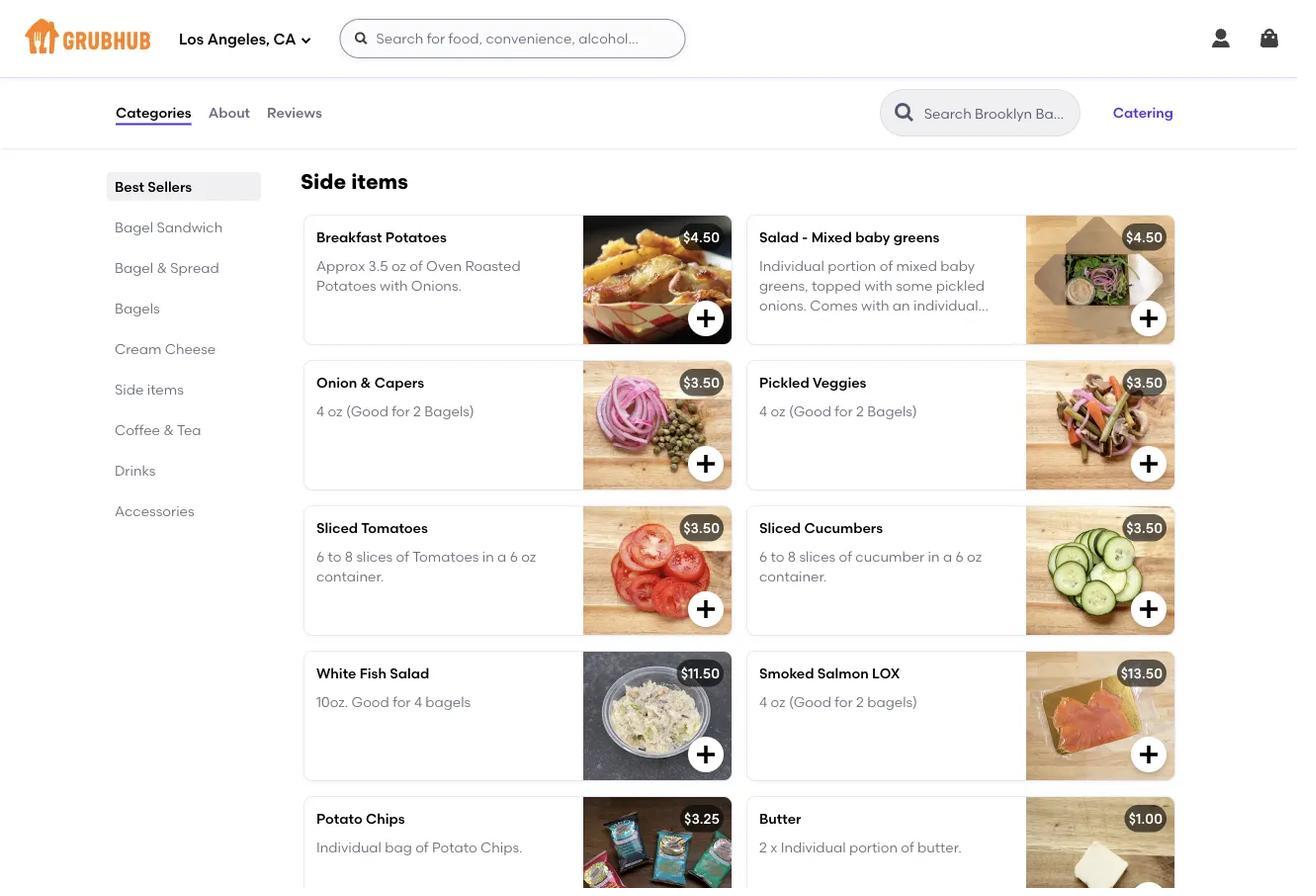 Task type: locate. For each thing, give the bounding box(es) containing it.
in inside 6 to 8 slices of tomatoes in a 6 oz container.
[[482, 548, 494, 565]]

8 for tomatoes
[[345, 548, 353, 565]]

for
[[392, 403, 410, 419], [835, 403, 853, 419], [393, 693, 411, 710], [835, 693, 853, 710]]

1 vertical spatial baby
[[941, 257, 975, 274]]

oz inside approx 3.5 oz of oven roasted potatoes with onions.
[[392, 257, 406, 274]]

(good down smoked salmon lox
[[789, 693, 832, 710]]

search icon image
[[893, 101, 917, 125]]

capers
[[375, 375, 424, 391]]

6
[[316, 548, 325, 565], [510, 548, 518, 565], [760, 548, 768, 565], [956, 548, 964, 565]]

in inside 6 to 8 slices of cucumber in a 6 oz container.
[[928, 548, 940, 565]]

butter image
[[1027, 797, 1175, 888]]

individual inside individual portion of mixed baby greens, topped with some pickled onions. comes with an individual portion of vinaigrette.
[[760, 257, 825, 274]]

to for sliced cucumbers
[[771, 548, 785, 565]]

6 to 8 slices of cucumber in a 6 oz container.
[[760, 548, 982, 585]]

0 horizontal spatial 8
[[345, 548, 353, 565]]

salad up 10oz. good for 4 bagels
[[390, 665, 430, 682]]

bagels)
[[425, 403, 474, 419], [868, 403, 918, 419]]

tomatoes down sliced tomatoes
[[413, 548, 479, 565]]

some
[[896, 277, 933, 294]]

0 horizontal spatial slices
[[357, 548, 393, 565]]

0 horizontal spatial in
[[482, 548, 494, 565]]

bagel for bagel & spread
[[115, 259, 153, 276]]

2 horizontal spatial to
[[771, 548, 785, 565]]

with left "some"
[[865, 277, 893, 294]]

2 in from the left
[[928, 548, 940, 565]]

tomatoes
[[361, 520, 428, 537], [413, 548, 479, 565]]

1 sliced from the left
[[316, 520, 358, 537]]

to down sliced cucumbers
[[771, 548, 785, 565]]

2 slices from the left
[[800, 548, 836, 565]]

1 horizontal spatial container.
[[760, 568, 827, 585]]

to inside 6 to 8 slices of cucumber in a 6 oz container.
[[771, 548, 785, 565]]

8 down sliced tomatoes
[[345, 548, 353, 565]]

with down 3.5
[[380, 277, 408, 294]]

to inside 6 to 8 slices of tomatoes in a 6 oz container.
[[328, 548, 342, 565]]

accessories tab
[[115, 500, 253, 521]]

cheese up 'cream'
[[367, 13, 418, 29]]

1 vertical spatial cheese
[[165, 340, 216, 357]]

bagel sandwich tab
[[115, 217, 253, 237]]

0 vertical spatial bagel
[[115, 219, 153, 235]]

potatoes
[[386, 229, 447, 246], [316, 277, 377, 294]]

2 for smoked salmon lox
[[857, 693, 864, 710]]

sliced left the cucumbers
[[760, 520, 801, 537]]

with
[[421, 13, 450, 29], [433, 61, 461, 77], [380, 277, 408, 294], [865, 277, 893, 294], [862, 297, 890, 314]]

0 vertical spatial portion
[[828, 257, 877, 274]]

1 horizontal spatial cream
[[316, 13, 363, 29]]

side
[[301, 169, 346, 195], [115, 381, 144, 398]]

pickled
[[760, 375, 810, 391]]

cream up soft at the top of page
[[316, 13, 363, 29]]

1 vertical spatial salad
[[390, 665, 430, 682]]

smoked salmon lox
[[760, 665, 901, 682]]

0 horizontal spatial 4 oz (good for 2 bagels)
[[316, 403, 474, 419]]

bagel inside the bagel sandwich tab
[[115, 219, 153, 235]]

slices down sliced tomatoes
[[357, 548, 393, 565]]

& left spread on the top left of page
[[157, 259, 167, 276]]

1 vertical spatial potatoes
[[316, 277, 377, 294]]

a for tomatoes
[[498, 548, 507, 565]]

1 vertical spatial items
[[147, 381, 184, 398]]

1 horizontal spatial slices
[[800, 548, 836, 565]]

items up breakfast potatoes
[[351, 169, 408, 195]]

side items
[[301, 169, 408, 195], [115, 381, 184, 398]]

2 left x
[[760, 839, 767, 856]]

(good for veggies
[[789, 403, 832, 419]]

Search Brooklyn Bagel Bakery search field
[[923, 104, 1074, 123]]

4 6 from the left
[[956, 548, 964, 565]]

(good down pickled veggies
[[789, 403, 832, 419]]

1 horizontal spatial 4 oz (good for 2 bagels)
[[760, 403, 918, 419]]

mixed down cheese
[[389, 61, 430, 77]]

soft
[[316, 41, 343, 57]]

& right onion
[[361, 375, 371, 391]]

0 vertical spatial cheese
[[367, 13, 418, 29]]

2 bagel from the top
[[115, 259, 153, 276]]

1 horizontal spatial cheese
[[367, 13, 418, 29]]

1 vertical spatial portion
[[760, 317, 808, 334]]

2 down veggies
[[857, 403, 864, 419]]

cream for cream cheese
[[115, 340, 162, 357]]

individual
[[760, 257, 825, 274], [316, 839, 382, 856], [781, 839, 846, 856]]

a inside 6 to 8 slices of cucumber in a 6 oz container.
[[943, 548, 953, 565]]

8
[[345, 548, 353, 565], [788, 548, 796, 565]]

$3.25
[[685, 811, 720, 828]]

(good for &
[[346, 403, 389, 419]]

sliced
[[316, 520, 358, 537], [760, 520, 801, 537]]

4 down onion
[[316, 403, 324, 419]]

slices inside 6 to 8 slices of cucumber in a 6 oz container.
[[800, 548, 836, 565]]

reviews
[[267, 104, 322, 121]]

2 4 oz (good for 2 bagels) from the left
[[760, 403, 918, 419]]

1 8 from the left
[[345, 548, 353, 565]]

mixed
[[389, 61, 430, 77], [897, 257, 938, 274]]

bagel
[[115, 219, 153, 235], [115, 259, 153, 276]]

of left the oven
[[410, 257, 423, 274]]

tomatoes inside 6 to 8 slices of tomatoes in a 6 oz container.
[[413, 548, 479, 565]]

2 container. from the left
[[760, 568, 827, 585]]

in
[[482, 548, 494, 565], [928, 548, 940, 565]]

of down the cucumbers
[[839, 548, 853, 565]]

a for cucumber
[[943, 548, 953, 565]]

4 left bagels
[[414, 693, 422, 710]]

baby up 'pickled'
[[941, 257, 975, 274]]

nutella.
[[465, 61, 516, 77]]

of down sliced tomatoes
[[396, 548, 409, 565]]

with down "whipped"
[[433, 61, 461, 77]]

to down sliced tomatoes
[[328, 548, 342, 565]]

sellers
[[148, 178, 192, 195]]

portion left butter.
[[850, 839, 898, 856]]

sliced tomatoes image
[[584, 507, 732, 635]]

sliced up 6 to 8 slices of tomatoes in a 6 oz container.
[[316, 520, 358, 537]]

cheese inside cream cheese tab
[[165, 340, 216, 357]]

svg image
[[353, 31, 369, 46], [694, 307, 718, 331], [1137, 452, 1161, 476], [694, 598, 718, 621]]

3.5
[[369, 257, 388, 274]]

catering button
[[1105, 91, 1183, 135]]

potato left 'chips.'
[[432, 839, 477, 856]]

1 horizontal spatial mixed
[[897, 257, 938, 274]]

to inside soft cream cheese whipped to perfection mixed with nutella.
[[507, 41, 521, 57]]

0 vertical spatial mixed
[[389, 61, 430, 77]]

1 vertical spatial &
[[361, 375, 371, 391]]

portion down onions.
[[760, 317, 808, 334]]

to up nutella.
[[507, 41, 521, 57]]

0 horizontal spatial cream
[[115, 340, 162, 357]]

breakfast potatoes image
[[584, 216, 732, 344]]

to
[[507, 41, 521, 57], [328, 548, 342, 565], [771, 548, 785, 565]]

potato left 'chips'
[[316, 811, 363, 828]]

potatoes down the approx
[[316, 277, 377, 294]]

slices inside 6 to 8 slices of tomatoes in a 6 oz container.
[[357, 548, 393, 565]]

bagel for bagel sandwich
[[115, 219, 153, 235]]

2 $4.50 from the left
[[1126, 229, 1163, 246]]

slices
[[357, 548, 393, 565], [800, 548, 836, 565]]

slices for tomatoes
[[357, 548, 393, 565]]

0 vertical spatial items
[[351, 169, 408, 195]]

1 bagel from the top
[[115, 219, 153, 235]]

4 oz (good for 2 bagels) for &
[[316, 403, 474, 419]]

for down "capers"
[[392, 403, 410, 419]]

oz inside 6 to 8 slices of cucumber in a 6 oz container.
[[967, 548, 982, 565]]

pickled
[[936, 277, 985, 294]]

0 horizontal spatial baby
[[856, 229, 891, 246]]

1 horizontal spatial potato
[[432, 839, 477, 856]]

container. inside 6 to 8 slices of cucumber in a 6 oz container.
[[760, 568, 827, 585]]

1 4 oz (good for 2 bagels) from the left
[[316, 403, 474, 419]]

slices down sliced cucumbers
[[800, 548, 836, 565]]

white fish salad image
[[584, 652, 732, 781]]

salad
[[760, 229, 799, 246], [390, 665, 430, 682]]

& inside tab
[[163, 421, 174, 438]]

salad left - on the right of the page
[[760, 229, 799, 246]]

0 horizontal spatial potato
[[316, 811, 363, 828]]

with up vinaigrette.
[[862, 297, 890, 314]]

baby inside individual portion of mixed baby greens, topped with some pickled onions. comes with an individual portion of vinaigrette.
[[941, 257, 975, 274]]

container. down sliced cucumbers
[[760, 568, 827, 585]]

0 horizontal spatial container.
[[316, 568, 384, 585]]

cheese up side items tab
[[165, 340, 216, 357]]

0 horizontal spatial sliced
[[316, 520, 358, 537]]

1 vertical spatial side
[[115, 381, 144, 398]]

of right bag
[[416, 839, 429, 856]]

a
[[498, 548, 507, 565], [943, 548, 953, 565]]

potatoes up approx 3.5 oz of oven roasted potatoes with onions. in the left top of the page
[[386, 229, 447, 246]]

$11.50
[[681, 665, 720, 682]]

4 oz (good for 2 bagels)
[[316, 403, 474, 419], [760, 403, 918, 419]]

2 sliced from the left
[[760, 520, 801, 537]]

1 vertical spatial cream
[[115, 340, 162, 357]]

bagel inside bagel & spread tab
[[115, 259, 153, 276]]

2 a from the left
[[943, 548, 953, 565]]

0 vertical spatial potatoes
[[386, 229, 447, 246]]

1 horizontal spatial to
[[507, 41, 521, 57]]

1 horizontal spatial sliced
[[760, 520, 801, 537]]

container.
[[316, 568, 384, 585], [760, 568, 827, 585]]

individual down 'potato chips'
[[316, 839, 382, 856]]

sliced for sliced tomatoes
[[316, 520, 358, 537]]

oz inside 6 to 8 slices of tomatoes in a 6 oz container.
[[521, 548, 536, 565]]

1 horizontal spatial items
[[351, 169, 408, 195]]

side items up breakfast
[[301, 169, 408, 195]]

container. inside 6 to 8 slices of tomatoes in a 6 oz container.
[[316, 568, 384, 585]]

smoked salmon lox image
[[1027, 652, 1175, 781]]

1 bagels) from the left
[[425, 403, 474, 419]]

& left tea
[[163, 421, 174, 438]]

4 for pickled
[[760, 403, 768, 419]]

0 horizontal spatial $4.50
[[683, 229, 720, 246]]

for down salmon
[[835, 693, 853, 710]]

0 vertical spatial side
[[301, 169, 346, 195]]

2 down "capers"
[[413, 403, 421, 419]]

for for smoked salmon lox
[[835, 693, 853, 710]]

individual up the greens,
[[760, 257, 825, 274]]

& for spread
[[157, 259, 167, 276]]

a inside 6 to 8 slices of tomatoes in a 6 oz container.
[[498, 548, 507, 565]]

tea
[[177, 421, 201, 438]]

0 horizontal spatial mixed
[[389, 61, 430, 77]]

2 vertical spatial &
[[163, 421, 174, 438]]

best
[[115, 178, 144, 195]]

of inside approx 3.5 oz of oven roasted potatoes with onions.
[[410, 257, 423, 274]]

bag
[[385, 839, 412, 856]]

2 8 from the left
[[788, 548, 796, 565]]

salmon
[[818, 665, 869, 682]]

1 horizontal spatial side
[[301, 169, 346, 195]]

4 down pickled
[[760, 403, 768, 419]]

1 horizontal spatial 8
[[788, 548, 796, 565]]

cream for cream cheese with nutella
[[316, 13, 363, 29]]

1 slices from the left
[[357, 548, 393, 565]]

cream cheese with nutella
[[316, 13, 503, 29]]

individual for potato
[[316, 839, 382, 856]]

4 oz (good for 2 bagels) down "capers"
[[316, 403, 474, 419]]

cream down bagels
[[115, 340, 162, 357]]

0 horizontal spatial items
[[147, 381, 184, 398]]

cream
[[347, 41, 391, 57]]

1 vertical spatial tomatoes
[[413, 548, 479, 565]]

2 for pickled veggies
[[857, 403, 864, 419]]

0 horizontal spatial bagels)
[[425, 403, 474, 419]]

cheese for cream cheese with nutella
[[367, 13, 418, 29]]

1 vertical spatial mixed
[[897, 257, 938, 274]]

of inside 6 to 8 slices of tomatoes in a 6 oz container.
[[396, 548, 409, 565]]

accessories
[[115, 502, 194, 519]]

$2.35
[[680, 13, 715, 29]]

cheese for cream cheese
[[165, 340, 216, 357]]

side up breakfast
[[301, 169, 346, 195]]

1 $4.50 from the left
[[683, 229, 720, 246]]

1 container. from the left
[[316, 568, 384, 585]]

portion up topped
[[828, 257, 877, 274]]

hummus image
[[1027, 0, 1175, 128]]

0 horizontal spatial cheese
[[165, 340, 216, 357]]

oz
[[392, 257, 406, 274], [328, 403, 343, 419], [771, 403, 786, 419], [521, 548, 536, 565], [967, 548, 982, 565], [771, 693, 786, 710]]

$3.50
[[684, 375, 720, 391], [1127, 375, 1163, 391], [684, 520, 720, 537], [1127, 520, 1163, 537]]

0 vertical spatial side items
[[301, 169, 408, 195]]

of inside 6 to 8 slices of cucumber in a 6 oz container.
[[839, 548, 853, 565]]

1 horizontal spatial bagels)
[[868, 403, 918, 419]]

sliced tomatoes
[[316, 520, 428, 537]]

items down cream cheese
[[147, 381, 184, 398]]

potato chips
[[316, 811, 405, 828]]

-
[[802, 229, 808, 246]]

1 vertical spatial bagel
[[115, 259, 153, 276]]

cream inside tab
[[115, 340, 162, 357]]

approx
[[316, 257, 365, 274]]

with inside soft cream cheese whipped to perfection mixed with nutella.
[[433, 61, 461, 77]]

onions.
[[760, 297, 807, 314]]

with for cream cheese with nutella
[[433, 61, 461, 77]]

8 inside 6 to 8 slices of tomatoes in a 6 oz container.
[[345, 548, 353, 565]]

individual for salad
[[760, 257, 825, 274]]

2 bagels) from the left
[[868, 403, 918, 419]]

about button
[[207, 77, 251, 148]]

0 horizontal spatial side
[[115, 381, 144, 398]]

side items inside tab
[[115, 381, 184, 398]]

$4.50
[[683, 229, 720, 246], [1126, 229, 1163, 246]]

0 vertical spatial &
[[157, 259, 167, 276]]

2 6 from the left
[[510, 548, 518, 565]]

1 vertical spatial side items
[[115, 381, 184, 398]]

bagels) for onion & capers
[[425, 403, 474, 419]]

items
[[351, 169, 408, 195], [147, 381, 184, 398]]

0 horizontal spatial to
[[328, 548, 342, 565]]

1 in from the left
[[482, 548, 494, 565]]

bagels) for pickled veggies
[[868, 403, 918, 419]]

bagel down the best
[[115, 219, 153, 235]]

with inside approx 3.5 oz of oven roasted potatoes with onions.
[[380, 277, 408, 294]]

cream cheese
[[115, 340, 216, 357]]

onion & capers
[[316, 375, 424, 391]]

(good down onion & capers at top left
[[346, 403, 389, 419]]

drinks
[[115, 462, 156, 479]]

baby right mixed
[[856, 229, 891, 246]]

1 horizontal spatial $4.50
[[1126, 229, 1163, 246]]

8 down sliced cucumbers
[[788, 548, 796, 565]]

mixed up "some"
[[897, 257, 938, 274]]

tomatoes up 6 to 8 slices of tomatoes in a 6 oz container.
[[361, 520, 428, 537]]

side inside side items tab
[[115, 381, 144, 398]]

8 inside 6 to 8 slices of cucumber in a 6 oz container.
[[788, 548, 796, 565]]

1 horizontal spatial potatoes
[[386, 229, 447, 246]]

2
[[413, 403, 421, 419], [857, 403, 864, 419], [857, 693, 864, 710], [760, 839, 767, 856]]

0 vertical spatial cream
[[316, 13, 363, 29]]

for down veggies
[[835, 403, 853, 419]]

1 horizontal spatial in
[[928, 548, 940, 565]]

1 a from the left
[[498, 548, 507, 565]]

1 horizontal spatial baby
[[941, 257, 975, 274]]

2 left bagels) at right
[[857, 693, 864, 710]]

4 down smoked
[[760, 693, 768, 710]]

sliced cucumbers
[[760, 520, 883, 537]]

side items up coffee & tea on the left
[[115, 381, 184, 398]]

side up coffee
[[115, 381, 144, 398]]

container. down sliced tomatoes
[[316, 568, 384, 585]]

0 vertical spatial salad
[[760, 229, 799, 246]]

comes
[[810, 297, 858, 314]]

0 horizontal spatial a
[[498, 548, 507, 565]]

svg image
[[1210, 27, 1233, 50], [1258, 27, 1282, 50], [300, 34, 312, 46], [1137, 307, 1161, 331], [694, 452, 718, 476], [1137, 598, 1161, 621], [694, 743, 718, 767], [1137, 743, 1161, 767]]

4 oz (good for 2 bagels) down veggies
[[760, 403, 918, 419]]

2 for onion & capers
[[413, 403, 421, 419]]

0 horizontal spatial side items
[[115, 381, 184, 398]]

1 horizontal spatial a
[[943, 548, 953, 565]]

0 horizontal spatial potatoes
[[316, 277, 377, 294]]

bagel up bagels
[[115, 259, 153, 276]]

& inside tab
[[157, 259, 167, 276]]



Task type: describe. For each thing, give the bounding box(es) containing it.
cucumbers
[[805, 520, 883, 537]]

onion
[[316, 375, 357, 391]]

(good for salmon
[[789, 693, 832, 710]]

catering
[[1113, 104, 1174, 121]]

sliced for sliced cucumbers
[[760, 520, 801, 537]]

of up an at top right
[[880, 257, 893, 274]]

vinaigrette.
[[828, 317, 904, 334]]

best sellers tab
[[115, 176, 253, 197]]

for for pickled veggies
[[835, 403, 853, 419]]

in for cucumber
[[928, 548, 940, 565]]

roasted
[[465, 257, 521, 274]]

smoked
[[760, 665, 814, 682]]

oven
[[426, 257, 462, 274]]

cream cheese with nutella image
[[584, 0, 732, 128]]

sandwich
[[157, 219, 223, 235]]

an
[[893, 297, 911, 314]]

1 vertical spatial potato
[[432, 839, 477, 856]]

drinks tab
[[115, 460, 253, 481]]

with for salad - mixed baby greens
[[865, 277, 893, 294]]

$13.50
[[1121, 665, 1163, 682]]

1 horizontal spatial side items
[[301, 169, 408, 195]]

breakfast
[[316, 229, 382, 246]]

veggies
[[813, 375, 867, 391]]

4 oz (good for 2 bagels)
[[760, 693, 918, 710]]

cheese
[[394, 41, 442, 57]]

los angeles, ca
[[179, 31, 296, 49]]

individual portion of mixed baby greens, topped with some pickled onions. comes with an individual portion of vinaigrette.
[[760, 257, 985, 334]]

individual right x
[[781, 839, 846, 856]]

chips.
[[481, 839, 523, 856]]

$4.50 for approx 3.5 oz of oven roasted potatoes with onions.
[[683, 229, 720, 246]]

with for breakfast potatoes
[[380, 277, 408, 294]]

pickled veggies
[[760, 375, 867, 391]]

6 to 8 slices of tomatoes in a 6 oz container.
[[316, 548, 536, 585]]

fish
[[360, 665, 387, 682]]

salad - mixed baby greens
[[760, 229, 940, 246]]

for right good
[[393, 693, 411, 710]]

0 vertical spatial tomatoes
[[361, 520, 428, 537]]

approx 3.5 oz of oven roasted potatoes with onions.
[[316, 257, 521, 294]]

good
[[352, 693, 389, 710]]

white fish salad
[[316, 665, 430, 682]]

ca
[[274, 31, 296, 49]]

$1.00
[[1129, 811, 1163, 828]]

0 horizontal spatial salad
[[390, 665, 430, 682]]

soft cream cheese whipped to perfection mixed with nutella.
[[316, 41, 521, 77]]

svg image for approx 3.5 oz of oven roasted potatoes with onions.
[[694, 307, 718, 331]]

bagel & spread tab
[[115, 257, 253, 278]]

with up cheese
[[421, 13, 450, 29]]

container. for 6 to 8 slices of tomatoes in a 6 oz container.
[[316, 568, 384, 585]]

salad - mixed baby greens image
[[1027, 216, 1175, 344]]

0 vertical spatial baby
[[856, 229, 891, 246]]

perfection
[[316, 61, 386, 77]]

categories
[[116, 104, 192, 121]]

mixed
[[812, 229, 852, 246]]

individual bag of potato chips.
[[316, 839, 523, 856]]

main navigation navigation
[[0, 0, 1298, 77]]

& for tea
[[163, 421, 174, 438]]

svg image inside main navigation navigation
[[353, 31, 369, 46]]

potato chips image
[[584, 797, 732, 888]]

$3.50 for sliced tomatoes
[[684, 520, 720, 537]]

svg image for 4 oz (good for 2 bagels)
[[1137, 452, 1161, 476]]

8 for cucumbers
[[788, 548, 796, 565]]

lox
[[872, 665, 901, 682]]

los
[[179, 31, 204, 49]]

x
[[771, 839, 778, 856]]

3 6 from the left
[[760, 548, 768, 565]]

$3.50 for pickled veggies
[[1127, 375, 1163, 391]]

4 oz (good for 2 bagels) for veggies
[[760, 403, 918, 419]]

coffee
[[115, 421, 160, 438]]

coffee & tea tab
[[115, 419, 253, 440]]

side items tab
[[115, 379, 253, 400]]

Search for food, convenience, alcohol... search field
[[340, 19, 686, 58]]

onion & capers image
[[584, 361, 732, 490]]

topped
[[812, 277, 862, 294]]

reviews button
[[266, 77, 323, 148]]

onions.
[[411, 277, 462, 294]]

bagels tab
[[115, 298, 253, 318]]

items inside tab
[[147, 381, 184, 398]]

white
[[316, 665, 357, 682]]

coffee & tea
[[115, 421, 201, 438]]

$3.50 for sliced cucumbers
[[1127, 520, 1163, 537]]

4 for smoked
[[760, 693, 768, 710]]

of left butter.
[[901, 839, 915, 856]]

greens,
[[760, 277, 809, 294]]

bagels)
[[868, 693, 918, 710]]

bagels
[[115, 300, 160, 316]]

2 vertical spatial portion
[[850, 839, 898, 856]]

cream cheese tab
[[115, 338, 253, 359]]

pickled veggies image
[[1027, 361, 1175, 490]]

greens
[[894, 229, 940, 246]]

1 horizontal spatial salad
[[760, 229, 799, 246]]

$3.50 for onion & capers
[[684, 375, 720, 391]]

bagels
[[426, 693, 471, 710]]

mixed inside soft cream cheese whipped to perfection mixed with nutella.
[[389, 61, 430, 77]]

in for tomatoes
[[482, 548, 494, 565]]

svg image for 6 to 8 slices of tomatoes in a 6 oz container.
[[694, 598, 718, 621]]

10oz. good for 4 bagels
[[316, 693, 471, 710]]

2 x individual portion of butter.
[[760, 839, 962, 856]]

breakfast potatoes
[[316, 229, 447, 246]]

chips
[[366, 811, 405, 828]]

spread
[[170, 259, 219, 276]]

best sellers
[[115, 178, 192, 195]]

individual
[[914, 297, 979, 314]]

slices for cucumbers
[[800, 548, 836, 565]]

container. for 6 to 8 slices of cucumber in a 6 oz container.
[[760, 568, 827, 585]]

butter
[[760, 811, 802, 828]]

of down comes on the top
[[811, 317, 825, 334]]

bagel & spread
[[115, 259, 219, 276]]

nutella
[[453, 13, 503, 29]]

& for capers
[[361, 375, 371, 391]]

butter.
[[918, 839, 962, 856]]

10oz.
[[316, 693, 348, 710]]

whipped
[[445, 41, 504, 57]]

mixed inside individual portion of mixed baby greens, topped with some pickled onions. comes with an individual portion of vinaigrette.
[[897, 257, 938, 274]]

categories button
[[115, 77, 193, 148]]

cucumber
[[856, 548, 925, 565]]

sliced cucumbers image
[[1027, 507, 1175, 635]]

for for onion & capers
[[392, 403, 410, 419]]

potatoes inside approx 3.5 oz of oven roasted potatoes with onions.
[[316, 277, 377, 294]]

1 6 from the left
[[316, 548, 325, 565]]

about
[[208, 104, 250, 121]]

4 for onion
[[316, 403, 324, 419]]

bagel sandwich
[[115, 219, 223, 235]]

to for sliced tomatoes
[[328, 548, 342, 565]]

$4.50 for individual portion of mixed baby greens, topped with some pickled onions. comes with an individual portion of vinaigrette.
[[1126, 229, 1163, 246]]

angeles,
[[207, 31, 270, 49]]

0 vertical spatial potato
[[316, 811, 363, 828]]



Task type: vqa. For each thing, say whether or not it's contained in the screenshot.


